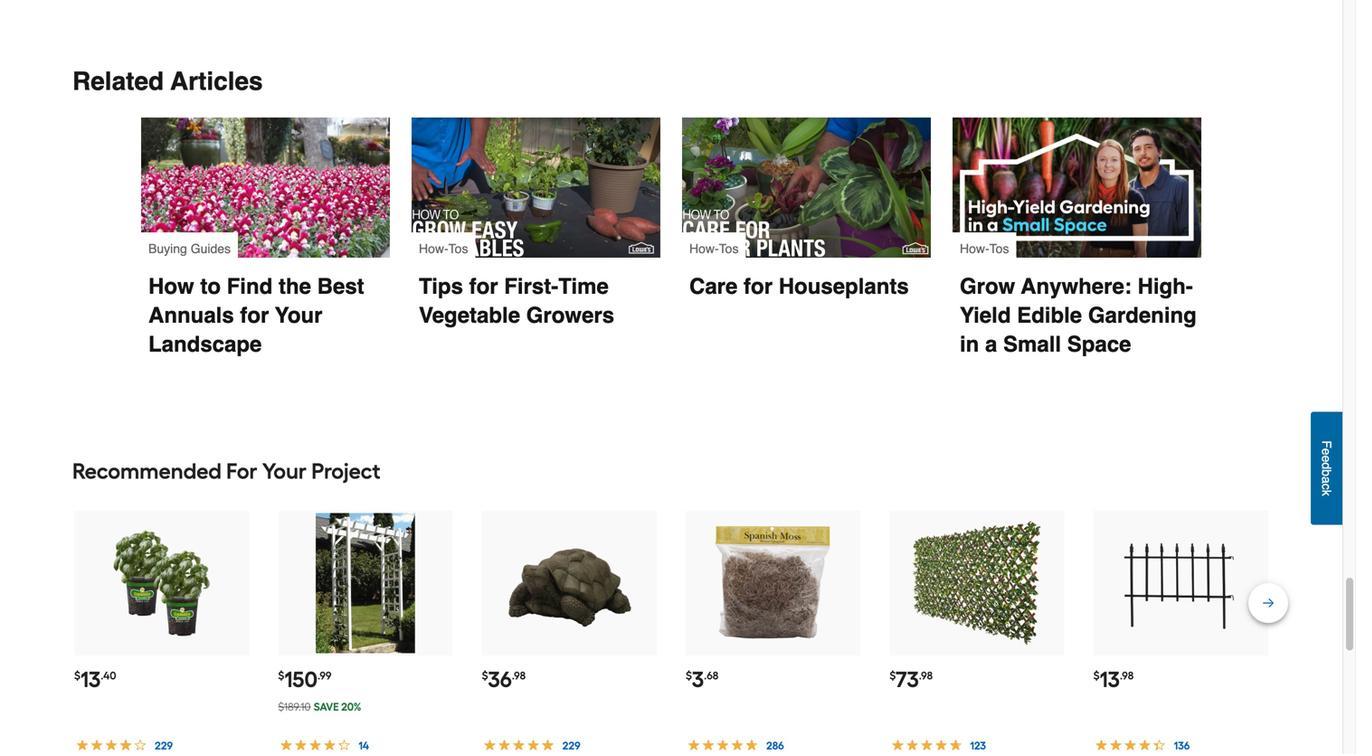 Task type: describe. For each thing, give the bounding box(es) containing it.
care
[[690, 274, 738, 299]]

buying guides
[[148, 242, 231, 256]]

how-tos for tips
[[419, 242, 468, 256]]

$ 3 .68
[[686, 667, 719, 693]]

f e e d b a c k
[[1320, 441, 1334, 496]]

related
[[72, 67, 164, 96]]

tips
[[419, 274, 463, 299]]

.68
[[704, 670, 719, 683]]

$ for $ 13 .40
[[74, 670, 81, 683]]

small
[[1004, 332, 1061, 357]]

.98 for 73
[[919, 670, 933, 683]]

.98 for 13
[[1120, 670, 1134, 683]]

$189.10
[[278, 701, 311, 714]]

dura-trel 5.3-ft w x 7-ft h white garden arbor image
[[296, 514, 436, 654]]

tos for grow
[[990, 242, 1009, 256]]

.40
[[101, 670, 116, 683]]

.99
[[318, 670, 331, 683]]

2 e from the top
[[1320, 456, 1334, 463]]

a video showing tips on caring for houseplants by providing the right light and watering properly. image
[[682, 118, 931, 258]]

k
[[1320, 490, 1334, 496]]

save
[[314, 701, 339, 714]]

tos for tips
[[449, 242, 468, 256]]

$ 13 .40
[[74, 667, 116, 693]]

73
[[896, 667, 919, 693]]

best
[[317, 274, 364, 299]]

vegetable
[[419, 303, 520, 328]]

grow anywhere: high- yield edible gardening in a small space
[[960, 274, 1203, 357]]

recommended for your project heading
[[72, 453, 1270, 490]]

.98 for 36
[[512, 670, 526, 683]]

3
[[692, 667, 704, 693]]

36
[[488, 667, 512, 693]]

13 for $ 13 .40
[[81, 667, 101, 693]]

a video describing techniques and tips for maximizing the harvest in a home vegetable garden. image
[[953, 118, 1202, 258]]

$ 36 .98
[[482, 667, 526, 693]]

growers
[[526, 303, 615, 328]]

f e e d b a c k button
[[1311, 412, 1343, 525]]

tips for first-time vegetable growers
[[419, 274, 615, 328]]

how-tos for care
[[690, 242, 739, 256]]

to
[[200, 274, 221, 299]]

yield
[[960, 303, 1011, 328]]

tos for care
[[719, 242, 739, 256]]

your inside how to find the best annuals for your landscape
[[275, 303, 323, 328]]

care for houseplants
[[690, 274, 909, 299]]

recommended
[[72, 458, 222, 485]]

space
[[1068, 332, 1131, 357]]

houseplants
[[779, 274, 909, 299]]

$ 13 .98
[[1094, 667, 1134, 693]]

$ for $ 13 .98
[[1094, 670, 1100, 683]]

how- for care for houseplants
[[690, 242, 719, 256]]

150
[[284, 667, 318, 693]]

$189.10 save 20%
[[278, 701, 361, 714]]

high-
[[1138, 274, 1193, 299]]

how- for grow anywhere: high- yield edible gardening in a small space
[[960, 242, 990, 256]]

project
[[311, 458, 381, 485]]

edible
[[1017, 303, 1082, 328]]

how-tos for grow
[[960, 242, 1009, 256]]



Task type: vqa. For each thing, say whether or not it's contained in the screenshot.


Task type: locate. For each thing, give the bounding box(es) containing it.
0 vertical spatial a
[[985, 332, 998, 357]]

a up k on the right
[[1320, 477, 1334, 484]]

first-
[[504, 274, 559, 299]]

gardening
[[1088, 303, 1197, 328]]

how-
[[419, 242, 449, 256], [690, 242, 719, 256], [960, 242, 990, 256]]

1 vertical spatial a
[[1320, 477, 1334, 484]]

for for tips
[[469, 274, 498, 299]]

$ 73 .98
[[890, 667, 933, 693]]

how-tos
[[419, 242, 468, 256], [690, 242, 739, 256], [960, 242, 1009, 256]]

$ for $ 73 .98
[[890, 670, 896, 683]]

20%
[[341, 701, 361, 714]]

f
[[1320, 441, 1334, 448]]

3 how- from the left
[[960, 242, 990, 256]]

e
[[1320, 448, 1334, 456], [1320, 456, 1334, 463]]

how
[[148, 274, 194, 299]]

for up the vegetable
[[469, 274, 498, 299]]

0 horizontal spatial 13
[[81, 667, 101, 693]]

2 how- from the left
[[690, 242, 719, 256]]

for for care
[[744, 274, 773, 299]]

your right for
[[262, 458, 307, 485]]

0 horizontal spatial tos
[[449, 242, 468, 256]]

in
[[960, 332, 979, 357]]

13
[[81, 667, 101, 693], [1100, 667, 1120, 693]]

for inside tips for first-time vegetable growers
[[469, 274, 498, 299]]

undefined 9-in h x 11-in w green turtle garden statue image
[[499, 514, 639, 654]]

3 $ from the left
[[482, 670, 488, 683]]

1 vertical spatial your
[[262, 458, 307, 485]]

d
[[1320, 463, 1334, 470]]

for
[[226, 458, 257, 485]]

.98 inside $ 73 .98
[[919, 670, 933, 683]]

0 horizontal spatial a
[[985, 332, 998, 357]]

how to find the best annuals for your landscape
[[148, 274, 370, 357]]

$ inside $ 73 .98
[[890, 670, 896, 683]]

for inside how to find the best annuals for your landscape
[[240, 303, 269, 328]]

tos up grow
[[990, 242, 1009, 256]]

13 for $ 13 .98
[[1100, 667, 1120, 693]]

2 13 from the left
[[1100, 667, 1120, 693]]

0 vertical spatial your
[[275, 303, 323, 328]]

guides
[[191, 242, 231, 256]]

naturae decor 72-in w x 36-in h green leaf garden trellis image
[[907, 514, 1047, 654]]

.98 inside $ 36 .98
[[512, 670, 526, 683]]

1 $ from the left
[[74, 670, 81, 683]]

a inside grow anywhere: high- yield edible gardening in a small space
[[985, 332, 998, 357]]

6 $ from the left
[[1094, 670, 1100, 683]]

a
[[985, 332, 998, 357], [1320, 477, 1334, 484]]

recommended for your project
[[72, 458, 381, 485]]

$ for $ 150 .99
[[278, 670, 284, 683]]

annuals
[[148, 303, 234, 328]]

a bed of pink and white snapdragons with pink, yellow and purple container plants in the background. image
[[141, 118, 390, 258]]

landscape
[[148, 332, 262, 357]]

your
[[275, 303, 323, 328], [262, 458, 307, 485]]

1 horizontal spatial how-
[[690, 242, 719, 256]]

1 horizontal spatial how-tos
[[690, 242, 739, 256]]

the
[[279, 274, 311, 299]]

for down find in the top left of the page
[[240, 303, 269, 328]]

related articles
[[72, 67, 263, 96]]

$ inside $ 150 .99
[[278, 670, 284, 683]]

1 horizontal spatial 13
[[1100, 667, 1120, 693]]

your down the at the left of page
[[275, 303, 323, 328]]

how- up care
[[690, 242, 719, 256]]

your inside heading
[[262, 458, 307, 485]]

how- up tips
[[419, 242, 449, 256]]

garden accents 0.99-in x 22.5-in x 17.9-in black metal steel border fencing image
[[1111, 514, 1251, 654]]

e up d
[[1320, 448, 1334, 456]]

bonnie plants 2-pack sweet basil in 19.3-oz pot image
[[92, 514, 232, 654]]

2 horizontal spatial for
[[744, 274, 773, 299]]

a inside button
[[1320, 477, 1334, 484]]

1 horizontal spatial tos
[[719, 242, 739, 256]]

c
[[1320, 484, 1334, 490]]

anywhere:
[[1021, 274, 1132, 299]]

5 $ from the left
[[890, 670, 896, 683]]

2 horizontal spatial .98
[[1120, 670, 1134, 683]]

grow
[[960, 274, 1016, 299]]

how- up grow
[[960, 242, 990, 256]]

0 horizontal spatial how-tos
[[419, 242, 468, 256]]

4 $ from the left
[[686, 670, 692, 683]]

3 how-tos from the left
[[960, 242, 1009, 256]]

3 .98 from the left
[[1120, 670, 1134, 683]]

how-tos up tips
[[419, 242, 468, 256]]

tos
[[449, 242, 468, 256], [719, 242, 739, 256], [990, 242, 1009, 256]]

how-tos up grow
[[960, 242, 1009, 256]]

1 tos from the left
[[449, 242, 468, 256]]

2 horizontal spatial how-tos
[[960, 242, 1009, 256]]

1 .98 from the left
[[512, 670, 526, 683]]

1 how-tos from the left
[[419, 242, 468, 256]]

undefined 250-cu in spanish moss image
[[703, 514, 843, 654]]

$ for $ 36 .98
[[482, 670, 488, 683]]

e up b
[[1320, 456, 1334, 463]]

0 horizontal spatial how-
[[419, 242, 449, 256]]

$
[[74, 670, 81, 683], [278, 670, 284, 683], [482, 670, 488, 683], [686, 670, 692, 683], [890, 670, 896, 683], [1094, 670, 1100, 683]]

0 horizontal spatial for
[[240, 303, 269, 328]]

time
[[559, 274, 609, 299]]

2 horizontal spatial how-
[[960, 242, 990, 256]]

0 horizontal spatial .98
[[512, 670, 526, 683]]

how- for tips for first-time vegetable growers
[[419, 242, 449, 256]]

$ inside $ 36 .98
[[482, 670, 488, 683]]

1 horizontal spatial for
[[469, 274, 498, 299]]

1 horizontal spatial .98
[[919, 670, 933, 683]]

buying
[[148, 242, 187, 256]]

$ inside $ 13 .98
[[1094, 670, 1100, 683]]

tos up care
[[719, 242, 739, 256]]

tos up tips
[[449, 242, 468, 256]]

a right in
[[985, 332, 998, 357]]

2 how-tos from the left
[[690, 242, 739, 256]]

1 13 from the left
[[81, 667, 101, 693]]

$ for $ 3 .68
[[686, 670, 692, 683]]

how-tos up care
[[690, 242, 739, 256]]

find
[[227, 274, 273, 299]]

.98 inside $ 13 .98
[[1120, 670, 1134, 683]]

1 e from the top
[[1320, 448, 1334, 456]]

for right care
[[744, 274, 773, 299]]

b
[[1320, 470, 1334, 477]]

$ inside $ 13 .40
[[74, 670, 81, 683]]

$ 150 .99
[[278, 667, 331, 693]]

2 .98 from the left
[[919, 670, 933, 683]]

3 tos from the left
[[990, 242, 1009, 256]]

2 horizontal spatial tos
[[990, 242, 1009, 256]]

2 tos from the left
[[719, 242, 739, 256]]

1 horizontal spatial a
[[1320, 477, 1334, 484]]

articles
[[170, 67, 263, 96]]

1 how- from the left
[[419, 242, 449, 256]]

for
[[469, 274, 498, 299], [744, 274, 773, 299], [240, 303, 269, 328]]

a video discussing five vegetables that are easy to grow. image
[[412, 118, 661, 258]]

2 $ from the left
[[278, 670, 284, 683]]

.98
[[512, 670, 526, 683], [919, 670, 933, 683], [1120, 670, 1134, 683]]

$ inside $ 3 .68
[[686, 670, 692, 683]]



